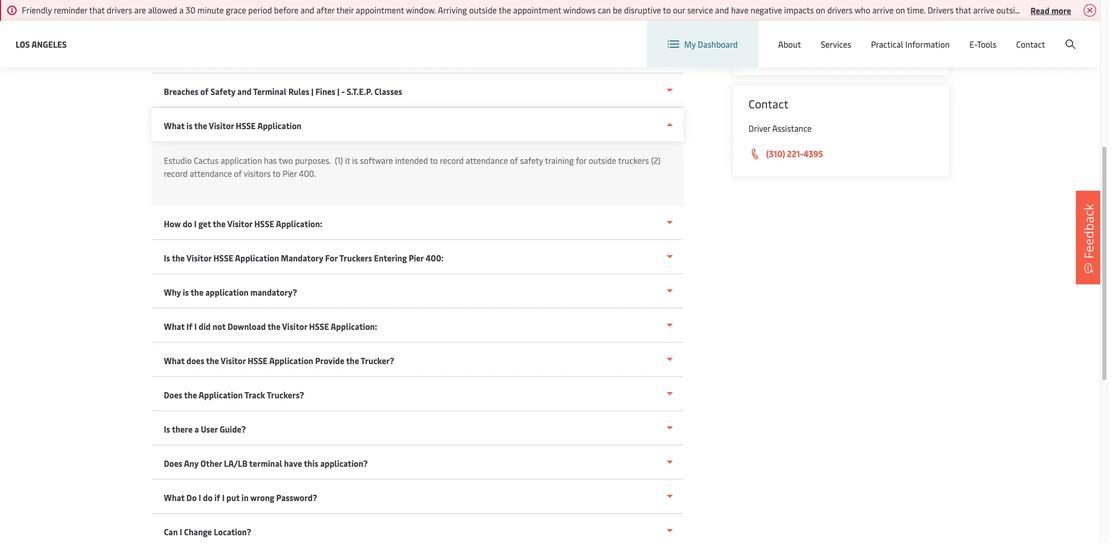 Task type: locate. For each thing, give the bounding box(es) containing it.
2 | from the left
[[337, 86, 340, 97]]

1 horizontal spatial that
[[956, 4, 971, 16]]

application: up trucker?
[[331, 321, 377, 332]]

does inside dropdown button
[[164, 390, 182, 401]]

have left this
[[284, 458, 302, 469]]

2 horizontal spatial and
[[715, 4, 729, 16]]

application: up mandatory
[[276, 218, 322, 230]]

track
[[244, 390, 265, 401]]

1 horizontal spatial a
[[195, 424, 199, 435]]

0 vertical spatial have
[[731, 4, 749, 16]]

1 horizontal spatial |
[[337, 86, 340, 97]]

1 horizontal spatial do
[[203, 492, 213, 504]]

2 what from the top
[[164, 321, 185, 332]]

0 horizontal spatial arrive
[[873, 4, 894, 16]]

what inside what is the visitor hsse application dropdown button
[[164, 120, 185, 131]]

0 horizontal spatial appointment
[[356, 4, 404, 16]]

1 is from the top
[[164, 252, 170, 264]]

1 horizontal spatial drivers
[[827, 4, 853, 16]]

that right drivers
[[956, 4, 971, 16]]

2 drivers from the left
[[827, 4, 853, 16]]

it
[[345, 155, 350, 166]]

1 vertical spatial does
[[164, 458, 182, 469]]

1 vertical spatial do
[[203, 492, 213, 504]]

visitor up the what does the visitor hsse application provide the trucker?
[[282, 321, 307, 332]]

download
[[228, 321, 266, 332]]

does the application track truckers?
[[164, 390, 304, 401]]

1 what from the top
[[164, 120, 185, 131]]

what inside 'what does the visitor hsse application provide the trucker?' dropdown button
[[164, 355, 185, 367]]

arrive right who
[[873, 4, 894, 16]]

after
[[316, 4, 335, 16]]

0 vertical spatial is
[[164, 252, 170, 264]]

los angeles
[[16, 38, 67, 50]]

any
[[184, 458, 199, 469]]

0 vertical spatial do
[[183, 218, 192, 230]]

application: inside 'dropdown button'
[[331, 321, 377, 332]]

breaches of safety and terminal rules | fines | - s.t.e.p. classes button
[[151, 74, 683, 108]]

2 horizontal spatial outside
[[997, 4, 1024, 16]]

0 vertical spatial pier
[[283, 168, 297, 179]]

pier left 400:
[[409, 252, 424, 264]]

did
[[199, 321, 211, 332]]

1 horizontal spatial attendance
[[466, 155, 508, 166]]

pier down two
[[283, 168, 297, 179]]

is right why
[[183, 287, 189, 298]]

is for why is the application mandatory?
[[183, 287, 189, 298]]

visitor inside 'dropdown button'
[[282, 321, 307, 332]]

0 horizontal spatial record
[[164, 168, 188, 179]]

and
[[301, 4, 314, 16], [715, 4, 729, 16], [237, 86, 252, 97]]

0 vertical spatial attendance
[[466, 155, 508, 166]]

hsse up why is the application mandatory? at the left
[[213, 252, 233, 264]]

0 horizontal spatial to
[[273, 168, 281, 179]]

what inside what if i did not download the visitor hsse application: 'dropdown button'
[[164, 321, 185, 332]]

3 what from the top
[[164, 355, 185, 367]]

what left "if"
[[164, 321, 185, 332]]

to down has
[[273, 168, 281, 179]]

other
[[200, 458, 222, 469]]

what do i do if i put in wrong password? button
[[151, 480, 683, 515]]

is inside estudio cactus application has two purposes.  (1) it is software intended to record attendance of safety training for outside truckers (2) record attendance of visitors to pier 400.
[[352, 155, 358, 166]]

does any other la/lb terminal have this application? button
[[151, 446, 683, 480]]

about button
[[778, 21, 801, 68]]

los angeles link
[[16, 38, 67, 51]]

i for get
[[194, 218, 197, 230]]

0 vertical spatial record
[[440, 155, 464, 166]]

record down "estudio"
[[164, 168, 188, 179]]

2 on from the left
[[896, 4, 905, 16]]

does inside dropdown button
[[164, 458, 182, 469]]

what left do
[[164, 492, 185, 504]]

to left our
[[663, 4, 671, 16]]

in
[[242, 492, 249, 504]]

pier inside dropdown button
[[409, 252, 424, 264]]

do inside how do i get the visitor hsse application: dropdown button
[[183, 218, 192, 230]]

0 horizontal spatial |
[[311, 86, 314, 97]]

if
[[214, 492, 220, 504]]

1 vertical spatial contact
[[749, 96, 789, 112]]

on left time.
[[896, 4, 905, 16]]

have
[[731, 4, 749, 16], [284, 458, 302, 469]]

is the visitor hsse application mandatory for truckers entering pier 400: button
[[151, 240, 683, 275]]

3 appointment from the left
[[1046, 4, 1094, 16]]

1 horizontal spatial their
[[1026, 4, 1044, 16]]

impacts
[[784, 4, 814, 16]]

0 vertical spatial application
[[221, 155, 262, 166]]

mandatory
[[281, 252, 323, 264]]

0 vertical spatial is
[[186, 120, 193, 131]]

is inside dropdown button
[[164, 252, 170, 264]]

a left 30
[[179, 4, 184, 16]]

0 vertical spatial does
[[164, 390, 182, 401]]

1 their from the left
[[337, 4, 354, 16]]

what inside what do i do if i put in wrong password? dropdown button
[[164, 492, 185, 504]]

do left if
[[203, 492, 213, 504]]

do right how
[[183, 218, 192, 230]]

1 vertical spatial have
[[284, 458, 302, 469]]

visitor right get at the top of page
[[227, 218, 252, 230]]

windows
[[563, 4, 596, 16]]

2 does from the top
[[164, 458, 182, 469]]

e-
[[970, 38, 977, 50]]

1 vertical spatial is
[[164, 424, 170, 435]]

2 that from the left
[[956, 4, 971, 16]]

0 vertical spatial to
[[663, 4, 671, 16]]

drivers left are
[[107, 4, 132, 16]]

is inside dropdown button
[[164, 424, 170, 435]]

to right intended
[[430, 155, 438, 166]]

i inside 'dropdown button'
[[194, 321, 197, 332]]

our
[[673, 4, 685, 16]]

application up visitors
[[221, 155, 262, 166]]

400:
[[426, 252, 444, 264]]

does up there
[[164, 390, 182, 401]]

what for what do i do if i put in wrong password?
[[164, 492, 185, 504]]

1 does from the top
[[164, 390, 182, 401]]

is left there
[[164, 424, 170, 435]]

attendance down cactus
[[190, 168, 232, 179]]

services
[[821, 38, 851, 50]]

user
[[201, 424, 218, 435]]

visitor down get at the top of page
[[186, 252, 212, 264]]

can i change location? button
[[151, 515, 683, 543]]

is right it
[[352, 155, 358, 166]]

0 horizontal spatial application:
[[276, 218, 322, 230]]

1 arrive from the left
[[873, 4, 894, 16]]

get
[[198, 218, 211, 230]]

hsse inside dropdown button
[[213, 252, 233, 264]]

record right intended
[[440, 155, 464, 166]]

appointment left the windows at the top right of page
[[513, 4, 561, 16]]

does
[[186, 355, 204, 367]]

2 vertical spatial is
[[183, 287, 189, 298]]

entering
[[374, 252, 407, 264]]

(1)
[[335, 155, 343, 166]]

0 horizontal spatial their
[[337, 4, 354, 16]]

read more button
[[1031, 4, 1071, 17]]

visitor inside dropdown button
[[186, 252, 212, 264]]

drivers left who
[[827, 4, 853, 16]]

what
[[164, 120, 185, 131], [164, 321, 185, 332], [164, 355, 185, 367], [164, 492, 185, 504]]

can
[[598, 4, 611, 16]]

does for does the application track truckers?
[[164, 390, 182, 401]]

drivers
[[928, 4, 954, 16]]

0 horizontal spatial drivers
[[107, 4, 132, 16]]

application up truckers?
[[269, 355, 313, 367]]

pier inside estudio cactus application has two purposes.  (1) it is software intended to record attendance of safety training for outside truckers (2) record attendance of visitors to pier 400.
[[283, 168, 297, 179]]

1 horizontal spatial outside
[[589, 155, 616, 166]]

0 vertical spatial a
[[179, 4, 184, 16]]

application
[[257, 120, 302, 131], [235, 252, 279, 264], [269, 355, 313, 367], [199, 390, 243, 401]]

1 vertical spatial pier
[[409, 252, 424, 264]]

driver assistance
[[749, 123, 812, 134]]

their up create
[[1026, 4, 1044, 16]]

application down breaches of safety and terminal rules | fines | - s.t.e.p. classes
[[257, 120, 302, 131]]

outside up login
[[997, 4, 1024, 16]]

is down how
[[164, 252, 170, 264]]

what down breaches
[[164, 120, 185, 131]]

| left -
[[337, 86, 340, 97]]

1 horizontal spatial of
[[234, 168, 242, 179]]

0 horizontal spatial contact
[[749, 96, 789, 112]]

breaches
[[164, 86, 198, 97]]

1 horizontal spatial contact
[[1016, 38, 1045, 50]]

read
[[1031, 4, 1050, 16]]

i for do
[[199, 492, 201, 504]]

truckers
[[618, 155, 649, 166]]

0 horizontal spatial do
[[183, 218, 192, 230]]

i right can on the bottom left of the page
[[180, 527, 182, 538]]

1 horizontal spatial pier
[[409, 252, 424, 264]]

0 horizontal spatial attendance
[[190, 168, 232, 179]]

can
[[164, 527, 178, 538]]

a left user
[[195, 424, 199, 435]]

there
[[172, 424, 193, 435]]

that
[[89, 4, 105, 16], [956, 4, 971, 16]]

are
[[134, 4, 146, 16]]

have left negative
[[731, 4, 749, 16]]

and right the service
[[715, 4, 729, 16]]

1 appointment from the left
[[356, 4, 404, 16]]

appointment left window. on the top of the page
[[356, 4, 404, 16]]

0 horizontal spatial of
[[200, 86, 209, 97]]

0 horizontal spatial have
[[284, 458, 302, 469]]

2 arrive from the left
[[973, 4, 995, 16]]

does left any
[[164, 458, 182, 469]]

| left "fines"
[[311, 86, 314, 97]]

0 vertical spatial application:
[[276, 218, 322, 230]]

is for what is the visitor hsse application
[[186, 120, 193, 131]]

i for did
[[194, 321, 197, 332]]

attendance left safety
[[466, 155, 508, 166]]

1 vertical spatial application
[[205, 287, 249, 298]]

i left get at the top of page
[[194, 218, 197, 230]]

and right safety
[[237, 86, 252, 97]]

1 vertical spatial of
[[510, 155, 518, 166]]

pier
[[283, 168, 297, 179], [409, 252, 424, 264]]

is for is there a user guide?
[[164, 424, 170, 435]]

assistance
[[772, 123, 812, 134]]

0 horizontal spatial pier
[[283, 168, 297, 179]]

what left does
[[164, 355, 185, 367]]

hsse up provide
[[309, 321, 329, 332]]

on right impacts
[[816, 4, 825, 16]]

the
[[499, 4, 511, 16], [194, 120, 207, 131], [213, 218, 226, 230], [172, 252, 185, 264], [191, 287, 204, 298], [268, 321, 281, 332], [206, 355, 219, 367], [346, 355, 359, 367], [184, 390, 197, 401]]

application inside dropdown button
[[205, 287, 249, 298]]

feedback
[[1080, 204, 1097, 259]]

outside right for
[[589, 155, 616, 166]]

1 drivers from the left
[[107, 4, 132, 16]]

2 vertical spatial to
[[273, 168, 281, 179]]

account
[[1050, 30, 1081, 42]]

does
[[164, 390, 182, 401], [164, 458, 182, 469]]

1 vertical spatial a
[[195, 424, 199, 435]]

1 vertical spatial to
[[430, 155, 438, 166]]

their right after
[[337, 4, 354, 16]]

hsse inside 'dropdown button'
[[309, 321, 329, 332]]

classes
[[374, 86, 402, 97]]

i right "if"
[[194, 321, 197, 332]]

1 horizontal spatial arrive
[[973, 4, 995, 16]]

before
[[274, 4, 299, 16]]

is down breaches
[[186, 120, 193, 131]]

how
[[164, 218, 181, 230]]

arrive up e-tools popup button
[[973, 4, 995, 16]]

1 vertical spatial attendance
[[190, 168, 232, 179]]

0 horizontal spatial that
[[89, 4, 105, 16]]

1 vertical spatial application:
[[331, 321, 377, 332]]

0 vertical spatial contact
[[1016, 38, 1045, 50]]

1 vertical spatial is
[[352, 155, 358, 166]]

appointment up account
[[1046, 4, 1094, 16]]

be
[[613, 4, 622, 16]]

and left after
[[301, 4, 314, 16]]

1 horizontal spatial on
[[896, 4, 905, 16]]

information
[[906, 38, 950, 50]]

|
[[311, 86, 314, 97], [337, 86, 340, 97]]

application up not
[[205, 287, 249, 298]]

outside right the 'arriving'
[[469, 4, 497, 16]]

2 horizontal spatial appointment
[[1046, 4, 1094, 16]]

-
[[341, 86, 345, 97]]

why
[[164, 287, 181, 298]]

hsse up track
[[248, 355, 268, 367]]

outside
[[469, 4, 497, 16], [997, 4, 1024, 16], [589, 155, 616, 166]]

4 what from the top
[[164, 492, 185, 504]]

0 horizontal spatial and
[[237, 86, 252, 97]]

on
[[816, 4, 825, 16], [896, 4, 905, 16]]

why is the application mandatory? button
[[151, 275, 683, 309]]

the inside 'dropdown button'
[[268, 321, 281, 332]]

2 is from the top
[[164, 424, 170, 435]]

put
[[226, 492, 240, 504]]

1 vertical spatial record
[[164, 168, 188, 179]]

practical
[[871, 38, 904, 50]]

i right do
[[199, 492, 201, 504]]

disruptive
[[624, 4, 661, 16]]

0 horizontal spatial on
[[816, 4, 825, 16]]

is for is the visitor hsse application mandatory for truckers entering pier 400:
[[164, 252, 170, 264]]

drivers
[[107, 4, 132, 16], [827, 4, 853, 16]]

1 horizontal spatial appointment
[[513, 4, 561, 16]]

is there a user guide?
[[164, 424, 246, 435]]

hsse
[[236, 120, 256, 131], [254, 218, 274, 230], [213, 252, 233, 264], [309, 321, 329, 332], [248, 355, 268, 367]]

that right reminder
[[89, 4, 105, 16]]

what if i did not download the visitor hsse application:
[[164, 321, 377, 332]]

1 horizontal spatial application:
[[331, 321, 377, 332]]

0 vertical spatial of
[[200, 86, 209, 97]]

estudio
[[164, 155, 192, 166]]

more
[[1052, 4, 1071, 16]]

i
[[194, 218, 197, 230], [194, 321, 197, 332], [199, 492, 201, 504], [222, 492, 225, 504], [180, 527, 182, 538]]

arrive
[[873, 4, 894, 16], [973, 4, 995, 16]]



Task type: describe. For each thing, give the bounding box(es) containing it.
0 horizontal spatial a
[[179, 4, 184, 16]]

what does the visitor hsse application provide the trucker?
[[164, 355, 394, 367]]

fines
[[315, 86, 335, 97]]

why is the application mandatory?
[[164, 287, 297, 298]]

how do i get the visitor hsse application: button
[[151, 206, 683, 240]]

4395
[[804, 148, 823, 159]]

hsse down terminal
[[236, 120, 256, 131]]

2 their from the left
[[1026, 4, 1044, 16]]

visitor up does the application track truckers? at the bottom left of page
[[221, 355, 246, 367]]

i right if
[[222, 492, 225, 504]]

1 | from the left
[[311, 86, 314, 97]]

trucker?
[[361, 355, 394, 367]]

is the visitor hsse application mandatory for truckers entering pier 400:
[[164, 252, 444, 264]]

location?
[[214, 527, 251, 538]]

30
[[186, 4, 195, 16]]

1 horizontal spatial record
[[440, 155, 464, 166]]

e-tools
[[970, 38, 997, 50]]

terminal
[[249, 458, 282, 469]]

not
[[213, 321, 226, 332]]

(2)
[[651, 155, 661, 166]]

angeles
[[32, 38, 67, 50]]

do inside what do i do if i put in wrong password? dropdown button
[[203, 492, 213, 504]]

arriving
[[438, 4, 467, 16]]

login / create account link
[[978, 21, 1081, 51]]

for
[[576, 155, 587, 166]]

location
[[835, 30, 867, 42]]

221-
[[787, 148, 804, 159]]

rules
[[288, 86, 310, 97]]

allowed
[[148, 4, 177, 16]]

0 horizontal spatial outside
[[469, 4, 497, 16]]

outside inside estudio cactus application has two purposes.  (1) it is software intended to record attendance of safety training for outside truckers (2) record attendance of visitors to pier 400.
[[589, 155, 616, 166]]

have inside dropdown button
[[284, 458, 302, 469]]

has
[[264, 155, 277, 166]]

2 horizontal spatial of
[[510, 155, 518, 166]]

does any other la/lb terminal have this application?
[[164, 458, 368, 469]]

truckers
[[339, 252, 372, 264]]

breaches of safety and terminal rules | fines | - s.t.e.p. classes
[[164, 86, 402, 97]]

training
[[545, 155, 574, 166]]

2 appointment from the left
[[513, 4, 561, 16]]

safety
[[210, 86, 236, 97]]

application inside estudio cactus application has two purposes.  (1) it is software intended to record attendance of safety training for outside truckers (2) record attendance of visitors to pier 400.
[[221, 155, 262, 166]]

and inside dropdown button
[[237, 86, 252, 97]]

what is the visitor hsse application
[[164, 120, 302, 131]]

global
[[900, 30, 924, 42]]

close alert image
[[1084, 4, 1096, 17]]

tools
[[977, 38, 997, 50]]

of inside dropdown button
[[200, 86, 209, 97]]

change
[[184, 527, 212, 538]]

minute
[[198, 4, 224, 16]]

1 horizontal spatial and
[[301, 4, 314, 16]]

grace
[[226, 4, 246, 16]]

1 horizontal spatial have
[[731, 4, 749, 16]]

win
[[1096, 4, 1108, 16]]

what if i did not download the visitor hsse application: button
[[151, 309, 683, 343]]

guide?
[[220, 424, 246, 435]]

create
[[1024, 30, 1048, 42]]

contact button
[[1016, 21, 1045, 68]]

service
[[687, 4, 713, 16]]

for
[[325, 252, 338, 264]]

truckers?
[[267, 390, 304, 401]]

feedback button
[[1076, 191, 1102, 284]]

period
[[248, 4, 272, 16]]

(310) 221-4395 link
[[749, 147, 934, 161]]

friendly reminder that drivers are allowed a 30 minute grace period before and after their appointment window. arriving outside the appointment windows can be disruptive to our service and have negative impacts on drivers who arrive on time. drivers that arrive outside their appointment win
[[22, 4, 1108, 16]]

switch
[[808, 30, 833, 42]]

can i change location?
[[164, 527, 251, 538]]

mandatory?
[[250, 287, 297, 298]]

if
[[186, 321, 193, 332]]

a inside dropdown button
[[195, 424, 199, 435]]

hsse down visitors
[[254, 218, 274, 230]]

login / create account
[[997, 30, 1081, 42]]

1 on from the left
[[816, 4, 825, 16]]

2 vertical spatial of
[[234, 168, 242, 179]]

switch location button
[[792, 30, 867, 42]]

what for what is the visitor hsse application
[[164, 120, 185, 131]]

los
[[16, 38, 30, 50]]

estudio cactus application has two purposes.  (1) it is software intended to record attendance of safety training for outside truckers (2) record attendance of visitors to pier 400.
[[164, 155, 661, 179]]

how do i get the visitor hsse application:
[[164, 218, 322, 230]]

my dashboard
[[684, 38, 738, 50]]

application left track
[[199, 390, 243, 401]]

what is the visitor hsse application button
[[151, 108, 683, 141]]

400.
[[299, 168, 316, 179]]

visitor down safety
[[209, 120, 234, 131]]

1 that from the left
[[89, 4, 105, 16]]

1 horizontal spatial to
[[430, 155, 438, 166]]

2 horizontal spatial to
[[663, 4, 671, 16]]

does for does any other la/lb terminal have this application?
[[164, 458, 182, 469]]

application down how do i get the visitor hsse application: at the left of page
[[235, 252, 279, 264]]

reminder
[[54, 4, 87, 16]]

switch location
[[808, 30, 867, 42]]

what for what if i did not download the visitor hsse application:
[[164, 321, 185, 332]]

menu
[[926, 30, 948, 42]]

application: inside dropdown button
[[276, 218, 322, 230]]

what do i do if i put in wrong password?
[[164, 492, 317, 504]]

this
[[304, 458, 318, 469]]

password?
[[276, 492, 317, 504]]

login
[[997, 30, 1017, 42]]

la/lb
[[224, 458, 248, 469]]

intended
[[395, 155, 428, 166]]

what for what does the visitor hsse application provide the trucker?
[[164, 355, 185, 367]]

/
[[1019, 30, 1022, 42]]

my
[[684, 38, 696, 50]]

services button
[[821, 21, 851, 68]]

about
[[778, 38, 801, 50]]

what does the visitor hsse application provide the trucker? button
[[151, 343, 683, 378]]

(310)
[[766, 148, 785, 159]]

practical information button
[[871, 21, 950, 68]]

my dashboard button
[[668, 21, 738, 68]]

global menu
[[900, 30, 948, 42]]

i inside dropdown button
[[180, 527, 182, 538]]

(310) 221-4395
[[766, 148, 823, 159]]



Task type: vqa. For each thing, say whether or not it's contained in the screenshot.
below).
no



